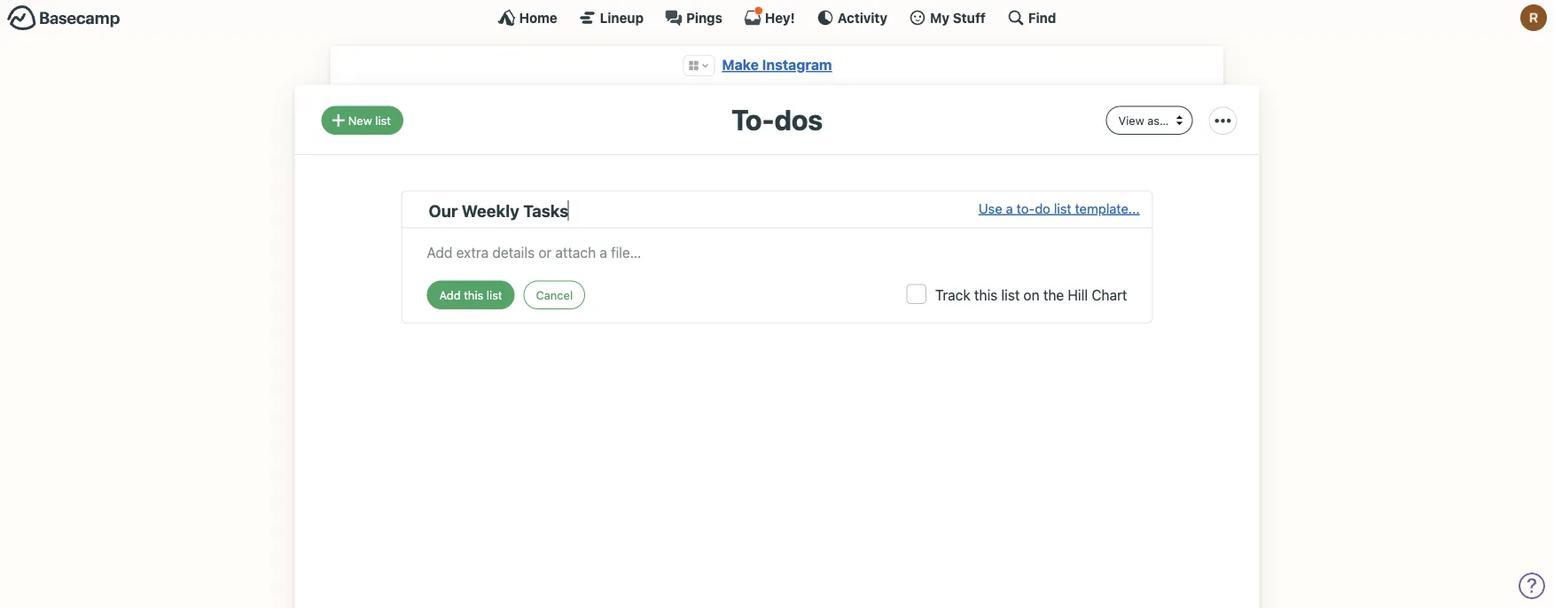 Task type: vqa. For each thing, say whether or not it's contained in the screenshot.
THE "MY"
yes



Task type: describe. For each thing, give the bounding box(es) containing it.
cancel
[[536, 288, 573, 301]]

my stuff button
[[909, 9, 986, 27]]

to-dos
[[732, 102, 823, 136]]

new
[[348, 113, 372, 127]]

main element
[[0, 0, 1555, 35]]

switch accounts image
[[7, 4, 121, 32]]

hill chart
[[1068, 286, 1128, 303]]

my stuff
[[930, 10, 986, 25]]

hey! button
[[744, 6, 795, 27]]

use a to-do list template... link
[[979, 198, 1140, 223]]

0 vertical spatial list
[[375, 113, 391, 127]]

pings button
[[665, 9, 723, 27]]

find
[[1029, 10, 1057, 25]]

hey!
[[765, 10, 795, 25]]

lineup
[[600, 10, 644, 25]]

2 vertical spatial list
[[1002, 286, 1020, 303]]

instagram
[[762, 56, 832, 73]]

pings
[[687, 10, 723, 25]]

home
[[519, 10, 558, 25]]

find button
[[1007, 9, 1057, 27]]

dos
[[775, 102, 823, 136]]

template...
[[1076, 200, 1140, 216]]

my
[[930, 10, 950, 25]]



Task type: locate. For each thing, give the bounding box(es) containing it.
list
[[375, 113, 391, 127], [1054, 200, 1072, 216], [1002, 286, 1020, 303]]

lineup link
[[579, 9, 644, 27]]

the
[[1044, 286, 1065, 303]]

None submit
[[427, 281, 515, 309]]

do
[[1035, 200, 1051, 216]]

view as… button
[[1106, 106, 1193, 135]]

Name this list… text field
[[429, 198, 979, 223]]

1 horizontal spatial list
[[1002, 286, 1020, 303]]

this
[[975, 286, 998, 303]]

make
[[722, 56, 759, 73]]

make instagram
[[722, 56, 832, 73]]

list left on
[[1002, 286, 1020, 303]]

a
[[1006, 200, 1013, 216]]

activity link
[[817, 9, 888, 27]]

as…
[[1148, 113, 1169, 127]]

use
[[979, 200, 1003, 216]]

to-
[[1017, 200, 1035, 216]]

on
[[1024, 286, 1040, 303]]

ruby image
[[1521, 4, 1548, 31]]

list right do
[[1054, 200, 1072, 216]]

list right new
[[375, 113, 391, 127]]

make instagram link
[[722, 56, 832, 73]]

activity
[[838, 10, 888, 25]]

track
[[936, 286, 971, 303]]

view as…
[[1119, 113, 1169, 127]]

new list link
[[322, 106, 403, 135]]

0 horizontal spatial list
[[375, 113, 391, 127]]

view
[[1119, 113, 1145, 127]]

use a to-do list template...
[[979, 200, 1140, 216]]

track this list on the hill chart
[[936, 286, 1128, 303]]

stuff
[[953, 10, 986, 25]]

to-
[[732, 102, 775, 136]]

1 vertical spatial list
[[1054, 200, 1072, 216]]

2 horizontal spatial list
[[1054, 200, 1072, 216]]

home link
[[498, 9, 558, 27]]

None text field
[[427, 237, 1128, 263]]

new list
[[348, 113, 391, 127]]

cancel button
[[524, 281, 585, 309]]



